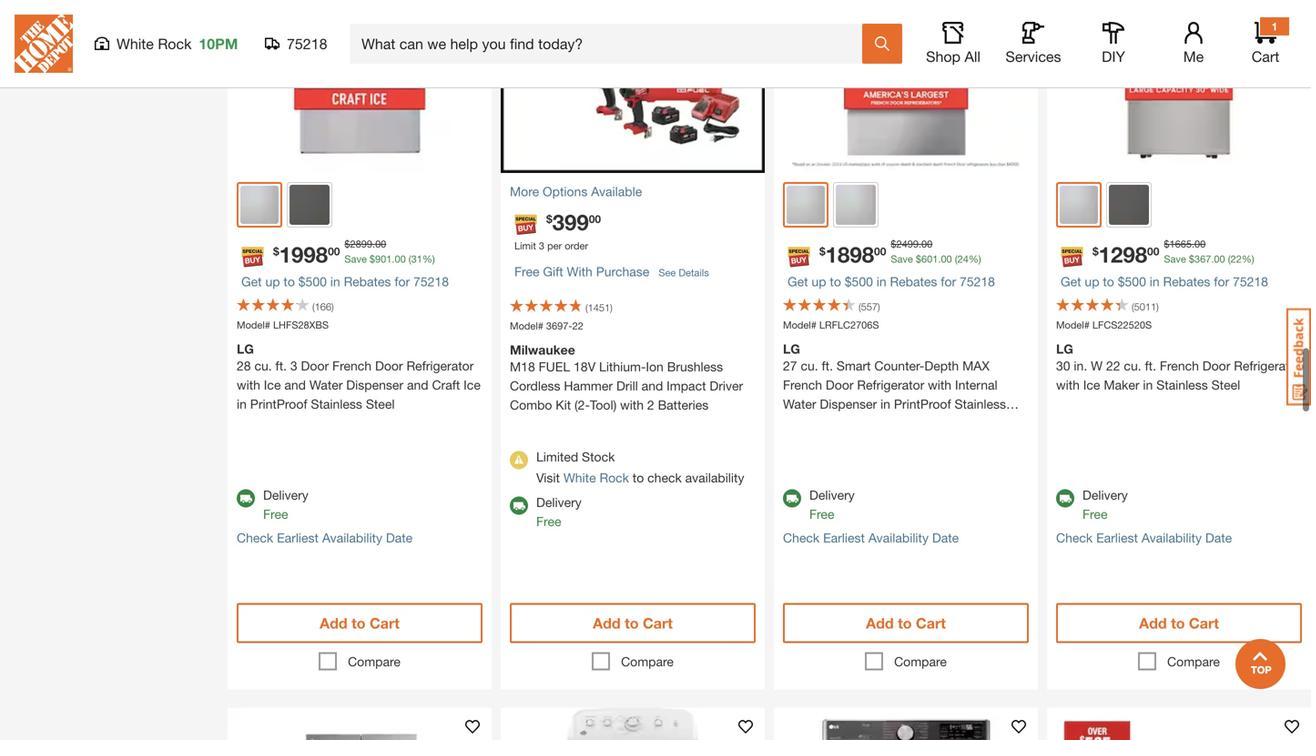 Task type: describe. For each thing, give the bounding box(es) containing it.
max
[[962, 358, 990, 373]]

rock inside limited stock visit white rock to check availability
[[599, 470, 629, 485]]

$500 for 1998
[[298, 274, 327, 289]]

lhfs28xbs
[[273, 319, 329, 331]]

with
[[567, 264, 593, 279]]

smart
[[837, 358, 871, 373]]

available
[[591, 184, 642, 199]]

steel inside the lg 28 cu. ft. 3 door french door refrigerator with ice and water dispenser and craft ice in printproof stainless steel
[[366, 396, 395, 411]]

75218 for 1998
[[413, 274, 449, 289]]

2499
[[896, 238, 919, 250]]

available shipping image for 1298
[[1056, 489, 1074, 508]]

2 compare from the left
[[621, 654, 674, 669]]

( 557 )
[[859, 301, 880, 313]]

water inside the lg 28 cu. ft. 3 door french door refrigerator with ice and water dispenser and craft ice in printproof stainless steel
[[309, 377, 343, 392]]

check for 1298
[[1056, 530, 1093, 545]]

rebates for 1898
[[890, 274, 937, 289]]

model# up milwaukee
[[510, 320, 543, 332]]

limit 3 per order
[[514, 240, 588, 252]]

model# lhfs28xbs
[[237, 319, 329, 331]]

26 cu. ft. smart counter-depth max french door refrigerator with dual ice makers in printproof stainless steel image
[[228, 708, 492, 740]]

27
[[783, 358, 797, 373]]

free for 1898
[[809, 507, 834, 522]]

black stainless steel image for 1298
[[1109, 185, 1149, 225]]

per
[[547, 240, 562, 252]]

24
[[957, 253, 969, 265]]

driver
[[710, 378, 743, 393]]

all
[[965, 48, 980, 65]]

for for 1998
[[395, 274, 410, 289]]

m18/m12 12/18v lithium-ion cordless 3/8 in. ratchet and 1/2 in. impact wrench with friction ring combo kit image
[[1047, 708, 1311, 740]]

stainless steel image for 1898
[[787, 186, 825, 224]]

$ 2899 . 00 save $ 901 . 00 ( 31 %) get up to $500 in  rebates for 75218
[[241, 238, 449, 289]]

in inside 'lg 27 cu. ft. smart counter-depth max french door refrigerator with internal water dispenser in printproof stainless steel'
[[880, 396, 890, 411]]

ion
[[646, 359, 664, 374]]

up for 1998
[[265, 274, 280, 289]]

rebates for 1998
[[344, 274, 391, 289]]

refrigerator inside the lg 28 cu. ft. 3 door french door refrigerator with ice and water dispenser and craft ice in printproof stainless steel
[[406, 358, 474, 373]]

printproof inside the lg 28 cu. ft. 3 door french door refrigerator with ice and water dispenser and craft ice in printproof stainless steel
[[250, 396, 307, 411]]

delivery for 1898
[[809, 488, 855, 503]]

check earliest availability date for 1298
[[1056, 530, 1232, 545]]

drill
[[616, 378, 638, 393]]

30
[[1056, 358, 1070, 373]]

00 inside $ 1898 00
[[874, 245, 886, 258]]

166
[[315, 301, 331, 313]]

refrigerator inside 'lg 27 cu. ft. smart counter-depth max french door refrigerator with internal water dispenser in printproof stainless steel'
[[857, 377, 924, 392]]

2 add to cart from the left
[[593, 615, 673, 632]]

add to cart button for 1298
[[1056, 603, 1302, 643]]

00 right 367
[[1214, 253, 1225, 265]]

31
[[411, 253, 422, 265]]

more options available
[[510, 184, 642, 199]]

1998
[[279, 241, 328, 267]]

white inside limited stock visit white rock to check availability
[[563, 470, 596, 485]]

m18 fuel 18v lithium-ion brushless cordless hammer drill and impact driver combo kit (2-tool) with 2 batteries image
[[501, 0, 765, 173]]

( up lfcs22520s at the right top of the page
[[1132, 301, 1134, 313]]

for for 1298
[[1214, 274, 1229, 289]]

get up to $500 in  rebates for 75218 button for 1298
[[1061, 274, 1268, 289]]

limited
[[536, 449, 578, 464]]

printproof stainless steel image
[[240, 186, 279, 224]]

in.
[[1074, 358, 1087, 373]]

get up to $500 in  rebates for 75218 button for 1898
[[788, 274, 995, 289]]

dispenser inside 'lg 27 cu. ft. smart counter-depth max french door refrigerator with internal water dispenser in printproof stainless steel'
[[820, 396, 877, 411]]

date for 1998
[[386, 530, 413, 545]]

depth
[[924, 358, 959, 373]]

black stainless steel image for 1998
[[290, 185, 330, 225]]

901
[[375, 253, 392, 265]]

compare for 1298
[[1167, 654, 1220, 669]]

2
[[647, 397, 654, 412]]

services button
[[1004, 22, 1062, 66]]

with inside milwaukee m18 fuel 18v lithium-ion brushless cordless hammer drill and impact driver combo kit (2-tool) with 2 batteries
[[620, 397, 644, 412]]

cart for 1998
[[370, 615, 400, 632]]

steel inside lg 30 in. w 22 cu. ft. french door refrigerator with ice maker in stainless steel
[[1211, 377, 1240, 392]]

dispenser inside the lg 28 cu. ft. 3 door french door refrigerator with ice and water dispenser and craft ice in printproof stainless steel
[[346, 377, 403, 392]]

) for 1298
[[1156, 301, 1159, 313]]

shop
[[926, 48, 961, 65]]

3697-
[[546, 320, 572, 332]]

earliest for 1898
[[823, 530, 865, 545]]

details
[[679, 267, 709, 279]]

printproof inside 'lg 27 cu. ft. smart counter-depth max french door refrigerator with internal water dispenser in printproof stainless steel'
[[894, 396, 951, 411]]

lg for 1998
[[237, 341, 254, 356]]

french inside 'lg 27 cu. ft. smart counter-depth max french door refrigerator with internal water dispenser in printproof stainless steel'
[[783, 377, 822, 392]]

ft. for 1998
[[275, 358, 287, 373]]

(2-
[[575, 397, 590, 412]]

0 vertical spatial rock
[[158, 35, 192, 52]]

visit
[[536, 470, 560, 485]]

$ for 2899
[[345, 238, 350, 250]]

availability for 1898
[[868, 530, 929, 545]]

cordless
[[510, 378, 560, 393]]

%) for 1998
[[422, 253, 435, 265]]

model# 3697-22
[[510, 320, 584, 332]]

( inside $ 2899 . 00 save $ 901 . 00 ( 31 %) get up to $500 in  rebates for 75218
[[409, 253, 411, 265]]

shop all
[[926, 48, 980, 65]]

ft. inside lg 30 in. w 22 cu. ft. french door refrigerator with ice maker in stainless steel
[[1145, 358, 1156, 373]]

diy button
[[1084, 22, 1143, 66]]

( down free gift with purchase button
[[585, 302, 588, 314]]

check earliest availability date link for 1898
[[783, 528, 959, 548]]

cart for 1298
[[1189, 615, 1219, 632]]

75218 inside "button"
[[287, 35, 327, 52]]

( 166 )
[[312, 301, 334, 313]]

add to cart button for 1998
[[237, 603, 483, 643]]

lg for 1898
[[783, 341, 800, 356]]

save for 1898
[[891, 253, 913, 265]]

75218 for 1898
[[960, 274, 995, 289]]

check earliest availability date link for 1298
[[1056, 528, 1232, 548]]

lg for 1298
[[1056, 341, 1073, 356]]

( inside $ 2499 . 00 save $ 601 . 00 ( 24 %) get up to $500 in  rebates for 75218
[[955, 253, 957, 265]]

more options available link
[[510, 182, 756, 201]]

available shipping image for 1998
[[237, 489, 255, 508]]

00 inside $ 399 00
[[589, 213, 601, 225]]

white rock link
[[563, 470, 629, 485]]

delivery for 1298
[[1082, 488, 1128, 503]]

2 add to cart button from the left
[[510, 603, 756, 643]]

water inside 'lg 27 cu. ft. smart counter-depth max french door refrigerator with internal water dispenser in printproof stainless steel'
[[783, 396, 816, 411]]

$ 2499 . 00 save $ 601 . 00 ( 24 %) get up to $500 in  rebates for 75218
[[788, 238, 995, 289]]

check for 1898
[[783, 530, 820, 545]]

door inside 'lg 27 cu. ft. smart counter-depth max french door refrigerator with internal water dispenser in printproof stainless steel'
[[826, 377, 854, 392]]

lrflc2706s
[[819, 319, 879, 331]]

model# for 1998
[[237, 319, 270, 331]]

) down free gift with purchase see details
[[610, 302, 613, 314]]

2 ice from the left
[[464, 377, 481, 392]]

delivery free for 1998
[[263, 488, 308, 522]]

me button
[[1164, 22, 1223, 66]]

save for 1998
[[345, 253, 367, 265]]

gift
[[543, 264, 563, 279]]

lithium-
[[599, 359, 646, 374]]

kit
[[556, 397, 571, 412]]

( 5011 )
[[1132, 301, 1159, 313]]

add for 1298
[[1139, 615, 1167, 632]]

28
[[237, 358, 251, 373]]

rebates for 1298
[[1163, 274, 1210, 289]]

00 left 31
[[395, 253, 406, 265]]

to inside $ 2899 . 00 save $ 901 . 00 ( 31 %) get up to $500 in  rebates for 75218
[[284, 274, 295, 289]]

lg 27 cu. ft. smart counter-depth max french door refrigerator with internal water dispenser in printproof stainless steel
[[783, 341, 1006, 431]]

$ for 1298
[[1092, 245, 1099, 258]]

model# for 1298
[[1056, 319, 1090, 331]]

in inside lg 30 in. w 22 cu. ft. french door refrigerator with ice maker in stainless steel
[[1143, 377, 1153, 392]]

earliest for 1998
[[277, 530, 319, 545]]

order
[[565, 240, 588, 252]]

%) for 1298
[[1242, 253, 1254, 265]]

milwaukee
[[510, 342, 575, 357]]

combo
[[510, 397, 552, 412]]

3 inside the lg 28 cu. ft. 3 door french door refrigerator with ice and water dispenser and craft ice in printproof stainless steel
[[290, 358, 297, 373]]

save for 1298
[[1164, 253, 1186, 265]]

cu. for 1998
[[254, 358, 272, 373]]

check for 1998
[[237, 530, 273, 545]]

shop all button
[[924, 22, 982, 66]]

model# lfcs22520s
[[1056, 319, 1152, 331]]

check
[[647, 470, 682, 485]]

1898
[[825, 241, 874, 267]]

00 inside $ 1298 00
[[1147, 245, 1159, 258]]

model# lrflc2706s
[[783, 319, 879, 331]]

1451
[[588, 302, 610, 314]]

$ for 1898
[[819, 245, 825, 258]]

free for 1998
[[263, 507, 288, 522]]

model# for 1898
[[783, 319, 817, 331]]

date for 1298
[[1205, 530, 1232, 545]]

with inside the lg 28 cu. ft. 3 door french door refrigerator with ice and water dispenser and craft ice in printproof stainless steel
[[237, 377, 260, 392]]

2 add from the left
[[593, 615, 621, 632]]

367
[[1194, 253, 1211, 265]]

cart for 1898
[[916, 615, 946, 632]]

lfcs22520s
[[1092, 319, 1152, 331]]

27 cu. ft. smart counter-depth max french door refrigerator with internal water dispenser in printproof stainless steel image
[[774, 0, 1038, 173]]

see details button
[[659, 256, 709, 290]]

options
[[543, 184, 588, 199]]

0 vertical spatial 3
[[539, 240, 544, 252]]

feedback link image
[[1286, 308, 1311, 406]]

with inside lg 30 in. w 22 cu. ft. french door refrigerator with ice maker in stainless steel
[[1056, 377, 1080, 392]]

availability for 1298
[[1142, 530, 1202, 545]]

available shipping image for 1898
[[783, 489, 801, 508]]

2899
[[350, 238, 372, 250]]

$ 1998 00
[[273, 241, 340, 267]]

tool)
[[590, 397, 617, 412]]

see
[[659, 267, 676, 279]]

add for 1898
[[866, 615, 894, 632]]

services
[[1006, 48, 1061, 65]]

the home depot logo image
[[15, 15, 73, 73]]

10pm
[[199, 35, 238, 52]]



Task type: locate. For each thing, give the bounding box(es) containing it.
2 $500 from the left
[[845, 274, 873, 289]]

black stainless steel image
[[290, 185, 330, 225], [1109, 185, 1149, 225]]

22
[[1231, 253, 1242, 265], [572, 320, 584, 332], [1106, 358, 1120, 373]]

cu. for 1898
[[801, 358, 818, 373]]

cu. inside 'lg 27 cu. ft. smart counter-depth max french door refrigerator with internal water dispenser in printproof stainless steel'
[[801, 358, 818, 373]]

get inside $ 2499 . 00 save $ 601 . 00 ( 24 %) get up to $500 in  rebates for 75218
[[788, 274, 808, 289]]

2 horizontal spatial check
[[1056, 530, 1093, 545]]

2 horizontal spatial check earliest availability date link
[[1056, 528, 1232, 548]]

model# up in.
[[1056, 319, 1090, 331]]

to inside limited stock visit white rock to check availability
[[633, 470, 644, 485]]

for for 1898
[[941, 274, 956, 289]]

add to cart for 1298
[[1139, 615, 1219, 632]]

stock
[[582, 449, 615, 464]]

me
[[1183, 48, 1204, 65]]

1 horizontal spatial ice
[[464, 377, 481, 392]]

1 vertical spatial white
[[563, 470, 596, 485]]

delivery for 1998
[[263, 488, 308, 503]]

in up ( 557 )
[[877, 274, 886, 289]]

0 horizontal spatial for
[[395, 274, 410, 289]]

$500 inside $ 2499 . 00 save $ 601 . 00 ( 24 %) get up to $500 in  rebates for 75218
[[845, 274, 873, 289]]

3 down lhfs28xbs in the left top of the page
[[290, 358, 297, 373]]

compare up 7.4 cu. ft. vented smart stackable electric dryer in black steel with turbosteam and sensor dry technology image
[[894, 654, 947, 669]]

0 horizontal spatial printproof
[[250, 396, 307, 411]]

rebates down 901
[[344, 274, 391, 289]]

up inside $ 2499 . 00 save $ 601 . 00 ( 24 %) get up to $500 in  rebates for 75218
[[812, 274, 826, 289]]

0 horizontal spatial check
[[237, 530, 273, 545]]

(
[[409, 253, 411, 265], [955, 253, 957, 265], [1228, 253, 1231, 265], [312, 301, 315, 313], [859, 301, 861, 313], [1132, 301, 1134, 313], [585, 302, 588, 314]]

557
[[861, 301, 878, 313]]

00
[[589, 213, 601, 225], [375, 238, 386, 250], [921, 238, 933, 250], [1195, 238, 1206, 250], [328, 245, 340, 258], [874, 245, 886, 258], [1147, 245, 1159, 258], [395, 253, 406, 265], [941, 253, 952, 265], [1214, 253, 1225, 265]]

cu. up maker
[[1124, 358, 1141, 373]]

1 horizontal spatial availability
[[868, 530, 929, 545]]

in inside the lg 28 cu. ft. 3 door french door refrigerator with ice and water dispenser and craft ice in printproof stainless steel
[[237, 396, 247, 411]]

1 stainless steel image from the left
[[787, 186, 825, 224]]

2 horizontal spatial save
[[1164, 253, 1186, 265]]

1 vertical spatial 3
[[290, 358, 297, 373]]

2 vertical spatial steel
[[783, 416, 812, 431]]

0 horizontal spatial 22
[[572, 320, 584, 332]]

lg 30 in. w 22 cu. ft. french door refrigerator with ice maker in stainless steel
[[1056, 341, 1301, 392]]

1 horizontal spatial refrigerator
[[857, 377, 924, 392]]

3 availability from the left
[[1142, 530, 1202, 545]]

internal
[[955, 377, 997, 392]]

$ 1298 00
[[1092, 241, 1159, 267]]

ice down w
[[1083, 377, 1100, 392]]

date
[[386, 530, 413, 545], [932, 530, 959, 545], [1205, 530, 1232, 545]]

1 printproof from the left
[[250, 396, 307, 411]]

1 black stainless steel image from the left
[[290, 185, 330, 225]]

( right the 601
[[955, 253, 957, 265]]

get for 1298
[[1061, 274, 1081, 289]]

22 inside lg 30 in. w 22 cu. ft. french door refrigerator with ice maker in stainless steel
[[1106, 358, 1120, 373]]

check earliest availability date for 1998
[[237, 530, 413, 545]]

0 horizontal spatial white
[[117, 35, 154, 52]]

with
[[237, 377, 260, 392], [928, 377, 951, 392], [1056, 377, 1080, 392], [620, 397, 644, 412]]

0 vertical spatial dispenser
[[346, 377, 403, 392]]

2 rebates from the left
[[890, 274, 937, 289]]

2 horizontal spatial availability
[[1142, 530, 1202, 545]]

model# up 27
[[783, 319, 817, 331]]

rebates down 367
[[1163, 274, 1210, 289]]

get up model# lhfs28xbs
[[241, 274, 262, 289]]

and up 2
[[642, 378, 663, 393]]

3 earliest from the left
[[1096, 530, 1138, 545]]

stainless inside lg 30 in. w 22 cu. ft. french door refrigerator with ice maker in stainless steel
[[1156, 377, 1208, 392]]

2 horizontal spatial %)
[[1242, 253, 1254, 265]]

compare for 1998
[[348, 654, 401, 669]]

cu. right 27
[[801, 358, 818, 373]]

22 up 18v
[[572, 320, 584, 332]]

with down depth
[[928, 377, 951, 392]]

1 get from the left
[[241, 274, 262, 289]]

1 vertical spatial rock
[[599, 470, 629, 485]]

get for 1898
[[788, 274, 808, 289]]

1 horizontal spatial check earliest availability date
[[783, 530, 959, 545]]

compare up m18/m12 12/18v lithium-ion cordless 3/8 in. ratchet and 1/2 in. impact wrench with friction ring combo kit image
[[1167, 654, 1220, 669]]

00 left 1665
[[1147, 245, 1159, 258]]

28 cu. ft. 3 door french door refrigerator with ice and water dispenser and craft ice in printproof stainless steel image
[[228, 0, 492, 173]]

rebates inside $ 2499 . 00 save $ 601 . 00 ( 24 %) get up to $500 in  rebates for 75218
[[890, 274, 937, 289]]

1 horizontal spatial printproof
[[894, 396, 951, 411]]

cu. right 28
[[254, 358, 272, 373]]

1 horizontal spatial stainless steel image
[[1060, 186, 1098, 224]]

craft
[[432, 377, 460, 392]]

7.2 cu. ft. electric dryer in white with wrinkle care image
[[501, 708, 765, 740]]

white rock 10pm
[[117, 35, 238, 52]]

2 black stainless steel image from the left
[[1109, 185, 1149, 225]]

( right 901
[[409, 253, 411, 265]]

2 cu. from the left
[[801, 358, 818, 373]]

white left '10pm'
[[117, 35, 154, 52]]

What can we help you find today? search field
[[361, 25, 861, 63]]

2 for from the left
[[941, 274, 956, 289]]

1 date from the left
[[386, 530, 413, 545]]

$500 for 1298
[[1118, 274, 1146, 289]]

$500 down $ 1298 00
[[1118, 274, 1146, 289]]

2 horizontal spatial 22
[[1231, 253, 1242, 265]]

compare up "26 cu. ft. smart counter-depth max french door refrigerator with dual ice makers in printproof stainless steel" image
[[348, 654, 401, 669]]

in down 28
[[237, 396, 247, 411]]

%)
[[422, 253, 435, 265], [969, 253, 981, 265], [1242, 253, 1254, 265]]

save inside $ 2899 . 00 save $ 901 . 00 ( 31 %) get up to $500 in  rebates for 75218
[[345, 253, 367, 265]]

up down the 1898
[[812, 274, 826, 289]]

1 horizontal spatial french
[[783, 377, 822, 392]]

2 horizontal spatial $500
[[1118, 274, 1146, 289]]

)
[[331, 301, 334, 313], [878, 301, 880, 313], [1156, 301, 1159, 313], [610, 302, 613, 314]]

save down 1665
[[1164, 253, 1186, 265]]

0 horizontal spatial rock
[[158, 35, 192, 52]]

rock down stock
[[599, 470, 629, 485]]

3 compare from the left
[[894, 654, 947, 669]]

with inside 'lg 27 cu. ft. smart counter-depth max french door refrigerator with internal water dispenser in printproof stainless steel'
[[928, 377, 951, 392]]

1 horizontal spatial white
[[563, 470, 596, 485]]

1 horizontal spatial get up to $500 in  rebates for 75218 button
[[788, 274, 995, 289]]

3 left per
[[539, 240, 544, 252]]

rock left '10pm'
[[158, 35, 192, 52]]

( right 367
[[1228, 253, 1231, 265]]

0 horizontal spatial and
[[284, 377, 306, 392]]

printproof
[[250, 396, 307, 411], [894, 396, 951, 411]]

with down 30
[[1056, 377, 1080, 392]]

printproof stainless steel image
[[836, 185, 876, 225]]

1 cu. from the left
[[254, 358, 272, 373]]

( 1451 )
[[585, 302, 613, 314]]

75218 inside $ 2499 . 00 save $ 601 . 00 ( 24 %) get up to $500 in  rebates for 75218
[[960, 274, 995, 289]]

earliest for 1298
[[1096, 530, 1138, 545]]

%) inside $ 2899 . 00 save $ 901 . 00 ( 31 %) get up to $500 in  rebates for 75218
[[422, 253, 435, 265]]

delivery
[[263, 488, 308, 503], [809, 488, 855, 503], [1082, 488, 1128, 503], [536, 495, 582, 510]]

save down the 2499
[[891, 253, 913, 265]]

printproof down depth
[[894, 396, 951, 411]]

stainless inside 'lg 27 cu. ft. smart counter-depth max french door refrigerator with internal water dispenser in printproof stainless steel'
[[955, 396, 1006, 411]]

1 horizontal spatial 3
[[539, 240, 544, 252]]

1 horizontal spatial cu.
[[801, 358, 818, 373]]

1 horizontal spatial steel
[[783, 416, 812, 431]]

get for 1998
[[241, 274, 262, 289]]

lg inside lg 30 in. w 22 cu. ft. french door refrigerator with ice maker in stainless steel
[[1056, 341, 1073, 356]]

up inside $ 2899 . 00 save $ 901 . 00 ( 31 %) get up to $500 in  rebates for 75218
[[265, 274, 280, 289]]

1 horizontal spatial date
[[932, 530, 959, 545]]

get up to $500 in  rebates for 75218 button up the 5011
[[1061, 274, 1268, 289]]

1 compare from the left
[[348, 654, 401, 669]]

( up lhfs28xbs in the left top of the page
[[312, 301, 315, 313]]

1 get up to $500 in  rebates for 75218 button from the left
[[241, 274, 449, 289]]

printproof down 28
[[250, 396, 307, 411]]

2 get up to $500 in  rebates for 75218 button from the left
[[788, 274, 995, 289]]

2 horizontal spatial lg
[[1056, 341, 1073, 356]]

3 ft. from the left
[[1145, 358, 1156, 373]]

1 rebates from the left
[[344, 274, 391, 289]]

3
[[539, 240, 544, 252], [290, 358, 297, 373]]

%) for 1898
[[969, 253, 981, 265]]

2 vertical spatial 22
[[1106, 358, 1120, 373]]

$ inside $ 1898 00
[[819, 245, 825, 258]]

add to cart button
[[237, 603, 483, 643], [510, 603, 756, 643], [783, 603, 1029, 643], [1056, 603, 1302, 643]]

$ 399 00
[[546, 209, 601, 235]]

for inside $ 2499 . 00 save $ 601 . 00 ( 24 %) get up to $500 in  rebates for 75218
[[941, 274, 956, 289]]

0 vertical spatial water
[[309, 377, 343, 392]]

0 vertical spatial white
[[117, 35, 154, 52]]

0 horizontal spatial steel
[[366, 396, 395, 411]]

2 horizontal spatial get up to $500 in  rebates for 75218 button
[[1061, 274, 1268, 289]]

with down 28
[[237, 377, 260, 392]]

3 check from the left
[[1056, 530, 1093, 545]]

availability
[[685, 470, 744, 485]]

1 horizontal spatial water
[[783, 396, 816, 411]]

availability for 1998
[[322, 530, 382, 545]]

to inside '$ 1665 . 00 save $ 367 . 00 ( 22 %) get up to $500 in  rebates for 75218'
[[1103, 274, 1114, 289]]

french inside lg 30 in. w 22 cu. ft. french door refrigerator with ice maker in stainless steel
[[1160, 358, 1199, 373]]

0 horizontal spatial check earliest availability date
[[237, 530, 413, 545]]

75218 inside $ 2899 . 00 save $ 901 . 00 ( 31 %) get up to $500 in  rebates for 75218
[[413, 274, 449, 289]]

3 get from the left
[[1061, 274, 1081, 289]]

date for 1898
[[932, 530, 959, 545]]

1665
[[1169, 238, 1192, 250]]

18v
[[574, 359, 596, 374]]

) down '$ 1665 . 00 save $ 367 . 00 ( 22 %) get up to $500 in  rebates for 75218'
[[1156, 301, 1159, 313]]

$500 up ( 557 )
[[845, 274, 873, 289]]

2 up from the left
[[812, 274, 826, 289]]

2 printproof from the left
[[894, 396, 951, 411]]

$500 inside $ 2899 . 00 save $ 901 . 00 ( 31 %) get up to $500 in  rebates for 75218
[[298, 274, 327, 289]]

$ for 2499
[[891, 238, 896, 250]]

3 add to cart button from the left
[[783, 603, 1029, 643]]

delivery free for 1898
[[809, 488, 855, 522]]

00 left 2899
[[328, 245, 340, 258]]

stainless right maker
[[1156, 377, 1208, 392]]

refrigerator
[[406, 358, 474, 373], [1234, 358, 1301, 373], [857, 377, 924, 392]]

0 horizontal spatial stainless steel image
[[787, 186, 825, 224]]

$ 1665 . 00 save $ 367 . 00 ( 22 %) get up to $500 in  rebates for 75218
[[1061, 238, 1268, 289]]

3 lg from the left
[[1056, 341, 1073, 356]]

0 horizontal spatial ice
[[264, 377, 281, 392]]

1 horizontal spatial save
[[891, 253, 913, 265]]

1 horizontal spatial get
[[788, 274, 808, 289]]

get up to $500 in  rebates for 75218 button up 166
[[241, 274, 449, 289]]

$ inside $ 399 00
[[546, 213, 552, 225]]

1 horizontal spatial $500
[[845, 274, 873, 289]]

1 horizontal spatial rebates
[[890, 274, 937, 289]]

add to cart for 1898
[[866, 615, 946, 632]]

available shipping image
[[237, 489, 255, 508], [783, 489, 801, 508], [1056, 489, 1074, 508], [510, 497, 528, 515]]

1 horizontal spatial black stainless steel image
[[1109, 185, 1149, 225]]

1 horizontal spatial check
[[783, 530, 820, 545]]

1 for from the left
[[395, 274, 410, 289]]

%) inside '$ 1665 . 00 save $ 367 . 00 ( 22 %) get up to $500 in  rebates for 75218'
[[1242, 253, 1254, 265]]

save inside '$ 1665 . 00 save $ 367 . 00 ( 22 %) get up to $500 in  rebates for 75218'
[[1164, 253, 1186, 265]]

1 horizontal spatial earliest
[[823, 530, 865, 545]]

2 horizontal spatial cu.
[[1124, 358, 1141, 373]]

compare up 7.2 cu. ft. electric dryer in white with wrinkle care "image"
[[621, 654, 674, 669]]

steel
[[1211, 377, 1240, 392], [366, 396, 395, 411], [783, 416, 812, 431]]

lg up 27
[[783, 341, 800, 356]]

1 %) from the left
[[422, 253, 435, 265]]

get up model# lrflc2706s
[[788, 274, 808, 289]]

2 horizontal spatial up
[[1085, 274, 1099, 289]]

1 save from the left
[[345, 253, 367, 265]]

ice inside lg 30 in. w 22 cu. ft. french door refrigerator with ice maker in stainless steel
[[1083, 377, 1100, 392]]

2 horizontal spatial ice
[[1083, 377, 1100, 392]]

french inside the lg 28 cu. ft. 3 door french door refrigerator with ice and water dispenser and craft ice in printproof stainless steel
[[332, 358, 372, 373]]

free gift with purchase button
[[514, 254, 649, 290]]

brushless
[[667, 359, 723, 374]]

up down 1298
[[1085, 274, 1099, 289]]

1 check earliest availability date from the left
[[237, 530, 413, 545]]

3 for from the left
[[1214, 274, 1229, 289]]

and inside milwaukee m18 fuel 18v lithium-ion brushless cordless hammer drill and impact driver combo kit (2-tool) with 2 batteries
[[642, 378, 663, 393]]

00 inside $ 1998 00
[[328, 245, 340, 258]]

3 check earliest availability date link from the left
[[1056, 528, 1232, 548]]

0 vertical spatial steel
[[1211, 377, 1240, 392]]

00 up 901
[[375, 238, 386, 250]]

%) right 367
[[1242, 253, 1254, 265]]

%) right 901
[[422, 253, 435, 265]]

1 earliest from the left
[[277, 530, 319, 545]]

ice down model# lhfs28xbs
[[264, 377, 281, 392]]

for inside $ 2899 . 00 save $ 901 . 00 ( 31 %) get up to $500 in  rebates for 75218
[[395, 274, 410, 289]]

0 horizontal spatial refrigerator
[[406, 358, 474, 373]]

availability
[[322, 530, 382, 545], [868, 530, 929, 545], [1142, 530, 1202, 545]]

3 add to cart from the left
[[866, 615, 946, 632]]

1 horizontal spatial lg
[[783, 341, 800, 356]]

1 check earliest availability date link from the left
[[237, 528, 413, 548]]

1 add from the left
[[320, 615, 347, 632]]

2 horizontal spatial french
[[1160, 358, 1199, 373]]

0 horizontal spatial 3
[[290, 358, 297, 373]]

in up 166
[[330, 274, 340, 289]]

1 horizontal spatial and
[[407, 377, 428, 392]]

get inside $ 2899 . 00 save $ 901 . 00 ( 31 %) get up to $500 in  rebates for 75218
[[241, 274, 262, 289]]

up down 1998 at the left of page
[[265, 274, 280, 289]]

2 horizontal spatial rebates
[[1163, 274, 1210, 289]]

3 %) from the left
[[1242, 253, 1254, 265]]

2 check earliest availability date from the left
[[783, 530, 959, 545]]

lg 28 cu. ft. 3 door french door refrigerator with ice and water dispenser and craft ice in printproof stainless steel
[[237, 341, 481, 411]]

0 horizontal spatial black stainless steel image
[[290, 185, 330, 225]]

in inside $ 2499 . 00 save $ 601 . 00 ( 24 %) get up to $500 in  rebates for 75218
[[877, 274, 886, 289]]

refrigerator inside lg 30 in. w 22 cu. ft. french door refrigerator with ice maker in stainless steel
[[1234, 358, 1301, 373]]

purchase
[[596, 264, 649, 279]]

4 add to cart button from the left
[[1056, 603, 1302, 643]]

%) inside $ 2499 . 00 save $ 601 . 00 ( 24 %) get up to $500 in  rebates for 75218
[[969, 253, 981, 265]]

limited stock for pickup image
[[510, 451, 528, 469]]

up for 1898
[[812, 274, 826, 289]]

save inside $ 2499 . 00 save $ 601 . 00 ( 24 %) get up to $500 in  rebates for 75218
[[891, 253, 913, 265]]

ft. for 1898
[[822, 358, 833, 373]]

0 horizontal spatial stainless
[[311, 396, 362, 411]]

) for 1998
[[331, 301, 334, 313]]

rebates inside $ 2899 . 00 save $ 901 . 00 ( 31 %) get up to $500 in  rebates for 75218
[[344, 274, 391, 289]]

save
[[345, 253, 367, 265], [891, 253, 913, 265], [1164, 253, 1186, 265]]

more
[[510, 184, 539, 199]]

$ inside $ 1298 00
[[1092, 245, 1099, 258]]

3 get up to $500 in  rebates for 75218 button from the left
[[1061, 274, 1268, 289]]

dispenser down smart
[[820, 396, 877, 411]]

cu. inside the lg 28 cu. ft. 3 door french door refrigerator with ice and water dispenser and craft ice in printproof stainless steel
[[254, 358, 272, 373]]

add to cart
[[320, 615, 400, 632], [593, 615, 673, 632], [866, 615, 946, 632], [1139, 615, 1219, 632]]

3 date from the left
[[1205, 530, 1232, 545]]

$500 inside '$ 1665 . 00 save $ 367 . 00 ( 22 %) get up to $500 in  rebates for 75218'
[[1118, 274, 1146, 289]]

22 inside '$ 1665 . 00 save $ 367 . 00 ( 22 %) get up to $500 in  rebates for 75218'
[[1231, 253, 1242, 265]]

add
[[320, 615, 347, 632], [593, 615, 621, 632], [866, 615, 894, 632], [1139, 615, 1167, 632]]

2 get from the left
[[788, 274, 808, 289]]

in down counter-
[[880, 396, 890, 411]]

75218 for 1298
[[1233, 274, 1268, 289]]

ice right the craft
[[464, 377, 481, 392]]

75218
[[287, 35, 327, 52], [413, 274, 449, 289], [960, 274, 995, 289], [1233, 274, 1268, 289]]

get inside '$ 1665 . 00 save $ 367 . 00 ( 22 %) get up to $500 in  rebates for 75218'
[[1061, 274, 1081, 289]]

save down 2899
[[345, 253, 367, 265]]

0 horizontal spatial rebates
[[344, 274, 391, 289]]

in
[[330, 274, 340, 289], [877, 274, 886, 289], [1150, 274, 1160, 289], [1143, 377, 1153, 392], [237, 396, 247, 411], [880, 396, 890, 411]]

2 horizontal spatial and
[[642, 378, 663, 393]]

water down lhfs28xbs in the left top of the page
[[309, 377, 343, 392]]

rebates inside '$ 1665 . 00 save $ 367 . 00 ( 22 %) get up to $500 in  rebates for 75218'
[[1163, 274, 1210, 289]]

1 horizontal spatial dispenser
[[820, 396, 877, 411]]

add for 1998
[[320, 615, 347, 632]]

lg up 28
[[237, 341, 254, 356]]

to inside $ 2499 . 00 save $ 601 . 00 ( 24 %) get up to $500 in  rebates for 75218
[[830, 274, 841, 289]]

00 left the 2499
[[874, 245, 886, 258]]

$500 for 1898
[[845, 274, 873, 289]]

diy
[[1102, 48, 1125, 65]]

and left the craft
[[407, 377, 428, 392]]

3 $500 from the left
[[1118, 274, 1146, 289]]

check earliest availability date link for 1998
[[237, 528, 413, 548]]

22 right w
[[1106, 358, 1120, 373]]

compare
[[348, 654, 401, 669], [621, 654, 674, 669], [894, 654, 947, 669], [1167, 654, 1220, 669]]

3 up from the left
[[1085, 274, 1099, 289]]

.
[[372, 238, 375, 250], [919, 238, 921, 250], [1192, 238, 1195, 250], [392, 253, 395, 265], [938, 253, 941, 265], [1211, 253, 1214, 265]]

$ 1898 00
[[819, 241, 886, 267]]

0 vertical spatial 22
[[1231, 253, 1242, 265]]

0 horizontal spatial dispenser
[[346, 377, 403, 392]]

2 check from the left
[[783, 530, 820, 545]]

with left 2
[[620, 397, 644, 412]]

22 right 367
[[1231, 253, 1242, 265]]

00 up 367
[[1195, 238, 1206, 250]]

3 cu. from the left
[[1124, 358, 1141, 373]]

1 availability from the left
[[322, 530, 382, 545]]

1 horizontal spatial 22
[[1106, 358, 1120, 373]]

1298
[[1099, 241, 1147, 267]]

) down $ 2899 . 00 save $ 901 . 00 ( 31 %) get up to $500 in  rebates for 75218
[[331, 301, 334, 313]]

0 horizontal spatial french
[[332, 358, 372, 373]]

rebates down the 601
[[890, 274, 937, 289]]

steel inside 'lg 27 cu. ft. smart counter-depth max french door refrigerator with internal water dispenser in printproof stainless steel'
[[783, 416, 812, 431]]

( inside '$ 1665 . 00 save $ 367 . 00 ( 22 %) get up to $500 in  rebates for 75218'
[[1228, 253, 1231, 265]]

7.4 cu. ft. vented smart stackable electric dryer in black steel with turbosteam and sensor dry technology image
[[774, 708, 1038, 740]]

door inside lg 30 in. w 22 cu. ft. french door refrigerator with ice maker in stainless steel
[[1202, 358, 1230, 373]]

stainless steel image left printproof stainless steel image
[[787, 186, 825, 224]]

free gift with purchase see details
[[514, 264, 709, 279]]

2 check earliest availability date link from the left
[[783, 528, 959, 548]]

maker
[[1104, 377, 1139, 392]]

for inside '$ 1665 . 00 save $ 367 . 00 ( 22 %) get up to $500 in  rebates for 75218'
[[1214, 274, 1229, 289]]

1 horizontal spatial up
[[812, 274, 826, 289]]

limit
[[514, 240, 536, 252]]

white down stock
[[563, 470, 596, 485]]

$ for 399
[[546, 213, 552, 225]]

stainless inside the lg 28 cu. ft. 3 door french door refrigerator with ice and water dispenser and craft ice in printproof stainless steel
[[311, 396, 362, 411]]

75218 button
[[265, 35, 328, 53]]

1 horizontal spatial %)
[[969, 253, 981, 265]]

2 horizontal spatial steel
[[1211, 377, 1240, 392]]

cart
[[1252, 48, 1279, 65], [370, 615, 400, 632], [643, 615, 673, 632], [916, 615, 946, 632], [1189, 615, 1219, 632]]

stainless steel image up $ 1298 00
[[1060, 186, 1098, 224]]

1 add to cart from the left
[[320, 615, 400, 632]]

399
[[552, 209, 589, 235]]

0 horizontal spatial up
[[265, 274, 280, 289]]

0 horizontal spatial $500
[[298, 274, 327, 289]]

0 horizontal spatial earliest
[[277, 530, 319, 545]]

1 vertical spatial water
[[783, 396, 816, 411]]

add to cart for 1998
[[320, 615, 400, 632]]

1 lg from the left
[[237, 341, 254, 356]]

0 horizontal spatial get
[[241, 274, 262, 289]]

milwaukee m18 fuel 18v lithium-ion brushless cordless hammer drill and impact driver combo kit (2-tool) with 2 batteries
[[510, 342, 743, 412]]

1 vertical spatial 22
[[572, 320, 584, 332]]

get up model# lfcs22520s
[[1061, 274, 1081, 289]]

stainless steel image
[[787, 186, 825, 224], [1060, 186, 1098, 224]]

get up to $500 in  rebates for 75218 button for 1998
[[241, 274, 449, 289]]

check earliest availability date link
[[237, 528, 413, 548], [783, 528, 959, 548], [1056, 528, 1232, 548]]

2 horizontal spatial date
[[1205, 530, 1232, 545]]

0 horizontal spatial %)
[[422, 253, 435, 265]]

0 horizontal spatial get up to $500 in  rebates for 75218 button
[[241, 274, 449, 289]]

4 compare from the left
[[1167, 654, 1220, 669]]

stainless down internal
[[955, 396, 1006, 411]]

0 horizontal spatial ft.
[[275, 358, 287, 373]]

1 $500 from the left
[[298, 274, 327, 289]]

( up lrflc2706s
[[859, 301, 861, 313]]

in right maker
[[1143, 377, 1153, 392]]

1 horizontal spatial check earliest availability date link
[[783, 528, 959, 548]]

$ inside $ 1998 00
[[273, 245, 279, 258]]

get up to $500 in  rebates for 75218 button
[[241, 274, 449, 289], [788, 274, 995, 289], [1061, 274, 1268, 289]]

and down lhfs28xbs in the left top of the page
[[284, 377, 306, 392]]

model# up 28
[[237, 319, 270, 331]]

lg up 30
[[1056, 341, 1073, 356]]

ft. inside the lg 28 cu. ft. 3 door french door refrigerator with ice and water dispenser and craft ice in printproof stainless steel
[[275, 358, 287, 373]]

stainless down lhfs28xbs in the left top of the page
[[311, 396, 362, 411]]

3 add from the left
[[866, 615, 894, 632]]

$500
[[298, 274, 327, 289], [845, 274, 873, 289], [1118, 274, 1146, 289]]

1 check from the left
[[237, 530, 273, 545]]

1 vertical spatial steel
[[366, 396, 395, 411]]

2 ft. from the left
[[822, 358, 833, 373]]

0 horizontal spatial water
[[309, 377, 343, 392]]

2 horizontal spatial check earliest availability date
[[1056, 530, 1232, 545]]

0 horizontal spatial date
[[386, 530, 413, 545]]

1 up from the left
[[265, 274, 280, 289]]

check earliest availability date for 1898
[[783, 530, 959, 545]]

batteries
[[658, 397, 709, 412]]

3 ice from the left
[[1083, 377, 1100, 392]]

) for 1898
[[878, 301, 880, 313]]

1 ice from the left
[[264, 377, 281, 392]]

2 date from the left
[[932, 530, 959, 545]]

30 in. w 22 cu. ft. french door refrigerator with ice maker in stainless steel image
[[1047, 0, 1311, 173]]

1 horizontal spatial rock
[[599, 470, 629, 485]]

00 down the "more options available"
[[589, 213, 601, 225]]

2 save from the left
[[891, 253, 913, 265]]

cart for 3
[[643, 615, 673, 632]]

black stainless steel image up $ 1998 00
[[290, 185, 330, 225]]

in inside $ 2899 . 00 save $ 901 . 00 ( 31 %) get up to $500 in  rebates for 75218
[[330, 274, 340, 289]]

4 add from the left
[[1139, 615, 1167, 632]]

2 horizontal spatial stainless
[[1156, 377, 1208, 392]]

black stainless steel image up $ 1298 00
[[1109, 185, 1149, 225]]

get up to $500 in  rebates for 75218 button up ( 557 )
[[788, 274, 995, 289]]

75218 inside '$ 1665 . 00 save $ 367 . 00 ( 22 %) get up to $500 in  rebates for 75218'
[[1233, 274, 1268, 289]]

3 save from the left
[[1164, 253, 1186, 265]]

ft. left smart
[[822, 358, 833, 373]]

0 horizontal spatial availability
[[322, 530, 382, 545]]

2 horizontal spatial earliest
[[1096, 530, 1138, 545]]

2 earliest from the left
[[823, 530, 865, 545]]

$ for 1998
[[273, 245, 279, 258]]

5011
[[1134, 301, 1156, 313]]

3 check earliest availability date from the left
[[1056, 530, 1232, 545]]

in up the 5011
[[1150, 274, 1160, 289]]

00 left "24"
[[941, 253, 952, 265]]

0 horizontal spatial lg
[[237, 341, 254, 356]]

water
[[309, 377, 343, 392], [783, 396, 816, 411]]

00 up the 601
[[921, 238, 933, 250]]

2 stainless steel image from the left
[[1060, 186, 1098, 224]]

ft. inside 'lg 27 cu. ft. smart counter-depth max french door refrigerator with internal water dispenser in printproof stainless steel'
[[822, 358, 833, 373]]

1 ft. from the left
[[275, 358, 287, 373]]

$ for 1665
[[1164, 238, 1169, 250]]

free for 1298
[[1082, 507, 1107, 522]]

1 add to cart button from the left
[[237, 603, 483, 643]]

door
[[301, 358, 329, 373], [375, 358, 403, 373], [1202, 358, 1230, 373], [826, 377, 854, 392]]

3 rebates from the left
[[1163, 274, 1210, 289]]

stainless steel image for 1298
[[1060, 186, 1098, 224]]

1 horizontal spatial ft.
[[822, 358, 833, 373]]

up inside '$ 1665 . 00 save $ 367 . 00 ( 22 %) get up to $500 in  rebates for 75218'
[[1085, 274, 1099, 289]]

lg inside the lg 28 cu. ft. 3 door french door refrigerator with ice and water dispenser and craft ice in printproof stainless steel
[[237, 341, 254, 356]]

w
[[1091, 358, 1103, 373]]

2 horizontal spatial refrigerator
[[1234, 358, 1301, 373]]

1 horizontal spatial stainless
[[955, 396, 1006, 411]]

2 lg from the left
[[783, 341, 800, 356]]

water down 27
[[783, 396, 816, 411]]

$500 up 166
[[298, 274, 327, 289]]

m18
[[510, 359, 535, 374]]

lg inside 'lg 27 cu. ft. smart counter-depth max french door refrigerator with internal water dispenser in printproof stainless steel'
[[783, 341, 800, 356]]

in inside '$ 1665 . 00 save $ 367 . 00 ( 22 %) get up to $500 in  rebates for 75218'
[[1150, 274, 1160, 289]]

2 availability from the left
[[868, 530, 929, 545]]

add to cart button for 1898
[[783, 603, 1029, 643]]

cart 1
[[1252, 20, 1279, 65]]

cu. inside lg 30 in. w 22 cu. ft. french door refrigerator with ice maker in stainless steel
[[1124, 358, 1141, 373]]

up for 1298
[[1085, 274, 1099, 289]]

2 horizontal spatial for
[[1214, 274, 1229, 289]]

earliest
[[277, 530, 319, 545], [823, 530, 865, 545], [1096, 530, 1138, 545]]

1 horizontal spatial for
[[941, 274, 956, 289]]

2 %) from the left
[[969, 253, 981, 265]]

counter-
[[874, 358, 924, 373]]

4 add to cart from the left
[[1139, 615, 1219, 632]]

0 horizontal spatial cu.
[[254, 358, 272, 373]]

hammer
[[564, 378, 613, 393]]

dispenser left the craft
[[346, 377, 403, 392]]

%) right the 601
[[969, 253, 981, 265]]

delivery free for 1298
[[1082, 488, 1128, 522]]

1 vertical spatial dispenser
[[820, 396, 877, 411]]

compare for 1898
[[894, 654, 947, 669]]

ft. down lfcs22520s at the right top of the page
[[1145, 358, 1156, 373]]

get
[[241, 274, 262, 289], [788, 274, 808, 289], [1061, 274, 1081, 289]]

ft. right 28
[[275, 358, 287, 373]]

) up lrflc2706s
[[878, 301, 880, 313]]



Task type: vqa. For each thing, say whether or not it's contained in the screenshot.
'per'
yes



